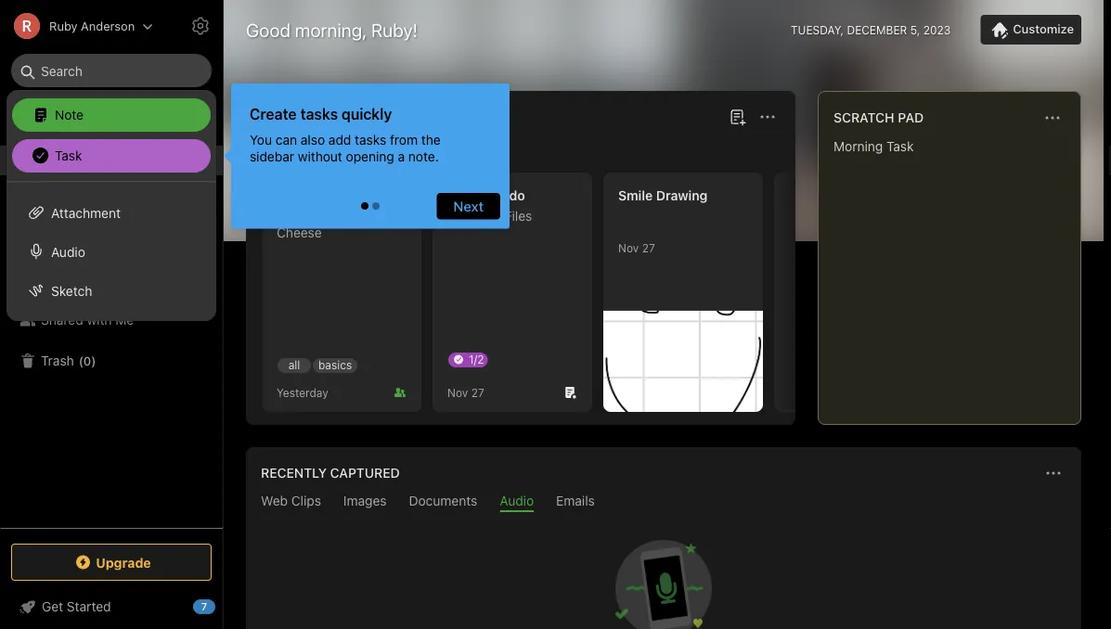 Task type: describe. For each thing, give the bounding box(es) containing it.
upgrade
[[96, 555, 151, 570]]

expand tags image
[[5, 283, 20, 298]]

shared with me
[[41, 313, 134, 328]]

the
[[421, 132, 441, 147]]

3
[[86, 183, 93, 197]]

recently captured
[[261, 466, 400, 481]]

thumbnail image
[[604, 311, 763, 412]]

images
[[344, 494, 387, 509]]

documents
[[409, 494, 478, 509]]

sugar
[[338, 209, 373, 224]]

sketch button
[[7, 271, 216, 310]]

from
[[390, 132, 418, 147]]

images tab
[[344, 494, 387, 513]]

tab list for notes
[[250, 137, 792, 156]]

smile
[[619, 188, 653, 203]]

Search text field
[[24, 54, 199, 87]]

basics
[[319, 359, 352, 372]]

home link
[[0, 146, 223, 176]]

create new note
[[802, 306, 907, 324]]

good morning, ruby!
[[246, 19, 418, 40]]

task button
[[12, 139, 211, 173]]

settings image
[[189, 15, 212, 37]]

note.
[[409, 149, 439, 164]]

also
[[301, 132, 325, 147]]

to
[[493, 188, 506, 203]]

things
[[448, 188, 490, 203]]

tree containing home
[[0, 146, 223, 528]]

1 horizontal spatial 27
[[642, 241, 655, 254]]

1 vertical spatial tasks
[[355, 132, 387, 147]]

ruby!
[[371, 19, 418, 40]]

smile drawing
[[619, 188, 708, 203]]

a
[[398, 149, 405, 164]]

( for trash
[[79, 354, 83, 368]]

pad
[[898, 110, 924, 125]]

tags
[[42, 283, 70, 298]]

notes ( 3 )
[[41, 182, 98, 198]]

) for notes
[[93, 183, 98, 197]]

yesterday
[[277, 386, 329, 399]]

with
[[87, 313, 112, 328]]

expand notebooks image
[[5, 254, 20, 268]]

opening
[[346, 149, 394, 164]]

recently
[[261, 466, 327, 481]]

0 horizontal spatial 27
[[471, 386, 485, 399]]

1 vertical spatial audio
[[500, 494, 534, 509]]

new
[[41, 106, 68, 122]]

0 horizontal spatial nov
[[448, 386, 468, 399]]

december
[[847, 23, 908, 36]]

files
[[505, 209, 532, 224]]

cheese
[[277, 225, 322, 241]]

audio button
[[7, 232, 216, 271]]

( for notes
[[81, 183, 86, 197]]

new button
[[11, 98, 212, 131]]

sketch
[[51, 283, 92, 298]]

organize
[[448, 209, 501, 224]]

next
[[454, 198, 484, 214]]

shared
[[41, 313, 83, 328]]

web
[[261, 494, 288, 509]]

quickly
[[342, 105, 392, 123]]

recent tab
[[261, 137, 303, 156]]

all
[[289, 359, 300, 372]]

note
[[878, 306, 907, 324]]

you
[[250, 132, 272, 147]]

Start writing… text field
[[834, 138, 1080, 410]]

scratch
[[834, 110, 895, 125]]

note
[[55, 107, 84, 122]]

attachment
[[51, 205, 121, 220]]

notebooks link
[[0, 246, 222, 276]]



Task type: vqa. For each thing, say whether or not it's contained in the screenshot.
Shared
yes



Task type: locate. For each thing, give the bounding box(es) containing it.
recent
[[261, 137, 303, 152]]

scratch pad button
[[830, 107, 924, 129]]

( inside notes ( 3 )
[[81, 183, 86, 197]]

notes inside button
[[261, 109, 304, 124]]

tab list for recently captured
[[250, 494, 1078, 513]]

1 tab list from the top
[[250, 137, 792, 156]]

morning,
[[295, 19, 367, 40]]

add
[[329, 132, 351, 147]]

1 vertical spatial notes
[[41, 182, 76, 198]]

tasks button
[[0, 205, 222, 235]]

audio inside button
[[51, 244, 85, 259]]

1 horizontal spatial audio
[[500, 494, 534, 509]]

create left new
[[802, 306, 845, 324]]

without
[[298, 149, 343, 164]]

1 vertical spatial nov
[[448, 386, 468, 399]]

do
[[510, 188, 525, 203]]

1 horizontal spatial nov
[[619, 241, 639, 254]]

0 vertical spatial 27
[[642, 241, 655, 254]]

suggested tab
[[325, 137, 390, 156]]

1 horizontal spatial tasks
[[355, 132, 387, 147]]

1/2
[[469, 353, 484, 366]]

0 vertical spatial notes
[[261, 109, 304, 124]]

1 vertical spatial create
[[802, 306, 845, 324]]

tasks up opening
[[355, 132, 387, 147]]

notes for notes
[[261, 109, 304, 124]]

emails tab
[[556, 494, 595, 513]]

scratch pad
[[834, 110, 924, 125]]

)
[[93, 183, 98, 197], [91, 354, 96, 368]]

1 vertical spatial (
[[79, 354, 83, 368]]

shared with me link
[[0, 306, 222, 335]]

notes up the can
[[261, 109, 304, 124]]

tuesday, december 5, 2023
[[791, 23, 951, 36]]

drawing
[[656, 188, 708, 203]]

tasks
[[300, 105, 338, 123], [355, 132, 387, 147]]

27
[[642, 241, 655, 254], [471, 386, 485, 399]]

clips
[[291, 494, 321, 509]]

create up you on the top of page
[[250, 105, 297, 123]]

tags button
[[0, 276, 222, 306]]

0 vertical spatial tasks
[[300, 105, 338, 123]]

nov 27 down 1/2
[[448, 386, 485, 399]]

( inside trash ( 0 )
[[79, 354, 83, 368]]

0 vertical spatial (
[[81, 183, 86, 197]]

nov
[[619, 241, 639, 254], [448, 386, 468, 399]]

0 horizontal spatial notes
[[41, 182, 76, 198]]

suggested
[[325, 137, 390, 152]]

task
[[55, 147, 82, 163]]

create tasks quickly you can also add tasks from the sidebar without opening a note.
[[250, 105, 441, 164]]

0 horizontal spatial nov 27
[[448, 386, 485, 399]]

milk
[[277, 209, 301, 224]]

trash
[[41, 353, 74, 369]]

nov 27 down smile
[[619, 241, 655, 254]]

nov 27
[[619, 241, 655, 254], [448, 386, 485, 399]]

milk eggs sugar cheese
[[277, 209, 373, 241]]

customize button
[[981, 15, 1082, 45]]

documents tab
[[409, 494, 478, 513]]

1 vertical spatial 27
[[471, 386, 485, 399]]

upgrade button
[[11, 544, 212, 581]]

tab list containing recent
[[250, 137, 792, 156]]

) up attachment
[[93, 183, 98, 197]]

tasks up also
[[300, 105, 338, 123]]

create inside create tasks quickly you can also add tasks from the sidebar without opening a note.
[[250, 105, 297, 123]]

1 vertical spatial nov 27
[[448, 386, 485, 399]]

0 horizontal spatial audio
[[51, 244, 85, 259]]

1 vertical spatial tab list
[[250, 494, 1078, 513]]

27 down smile
[[642, 241, 655, 254]]

next button
[[437, 193, 501, 219]]

5,
[[911, 23, 921, 36]]

create for create tasks quickly you can also add tasks from the sidebar without opening a note.
[[250, 105, 297, 123]]

2 tab list from the top
[[250, 494, 1078, 513]]

0 vertical spatial audio
[[51, 244, 85, 259]]

( up attachment
[[81, 183, 86, 197]]

0
[[83, 354, 91, 368]]

notes down home
[[41, 182, 76, 198]]

web clips
[[261, 494, 321, 509]]

home
[[41, 153, 76, 168]]

27 down 1/2
[[471, 386, 485, 399]]

1 vertical spatial )
[[91, 354, 96, 368]]

web clips tab
[[261, 494, 321, 513]]

( right trash
[[79, 354, 83, 368]]

create new note button
[[775, 173, 934, 412]]

0 horizontal spatial create
[[250, 105, 297, 123]]

create inside button
[[802, 306, 845, 324]]

recently captured button
[[257, 463, 400, 485]]

note creation menu element
[[12, 95, 211, 176]]

notes button
[[257, 106, 327, 128]]

1 horizontal spatial nov 27
[[619, 241, 655, 254]]

attachment button
[[7, 193, 216, 232]]

create for create new note
[[802, 306, 845, 324]]

eggs
[[305, 209, 334, 224]]

) right trash
[[91, 354, 96, 368]]

audio tab
[[500, 494, 534, 513]]

can
[[276, 132, 297, 147]]

None search field
[[24, 54, 199, 87]]

tree
[[0, 146, 223, 528]]

new
[[848, 306, 875, 324]]

0 vertical spatial nov 27
[[619, 241, 655, 254]]

create
[[250, 105, 297, 123], [802, 306, 845, 324]]

things to do organize files
[[448, 188, 532, 224]]

customize
[[1014, 22, 1075, 36]]

notes inside tree
[[41, 182, 76, 198]]

trash ( 0 )
[[41, 353, 96, 369]]

audio down tasks
[[51, 244, 85, 259]]

tab list containing web clips
[[250, 494, 1078, 513]]

) for trash
[[91, 354, 96, 368]]

notes for notes ( 3 )
[[41, 182, 76, 198]]

emails
[[556, 494, 595, 509]]

0 vertical spatial nov
[[619, 241, 639, 254]]

) inside notes ( 3 )
[[93, 183, 98, 197]]

notebooks
[[42, 253, 107, 268]]

) inside trash ( 0 )
[[91, 354, 96, 368]]

0 vertical spatial )
[[93, 183, 98, 197]]

good
[[246, 19, 291, 40]]

me
[[115, 313, 134, 328]]

1 horizontal spatial create
[[802, 306, 845, 324]]

0 horizontal spatial tasks
[[300, 105, 338, 123]]

notes
[[261, 109, 304, 124], [41, 182, 76, 198]]

note button
[[12, 98, 211, 132]]

captured
[[330, 466, 400, 481]]

(
[[81, 183, 86, 197], [79, 354, 83, 368]]

tab list
[[250, 137, 792, 156], [250, 494, 1078, 513]]

tasks
[[41, 212, 75, 228]]

tuesday,
[[791, 23, 844, 36]]

2023
[[924, 23, 951, 36]]

sidebar
[[250, 149, 294, 164]]

audio left the emails
[[500, 494, 534, 509]]

0 vertical spatial create
[[250, 105, 297, 123]]

0 vertical spatial tab list
[[250, 137, 792, 156]]

1 horizontal spatial notes
[[261, 109, 304, 124]]



